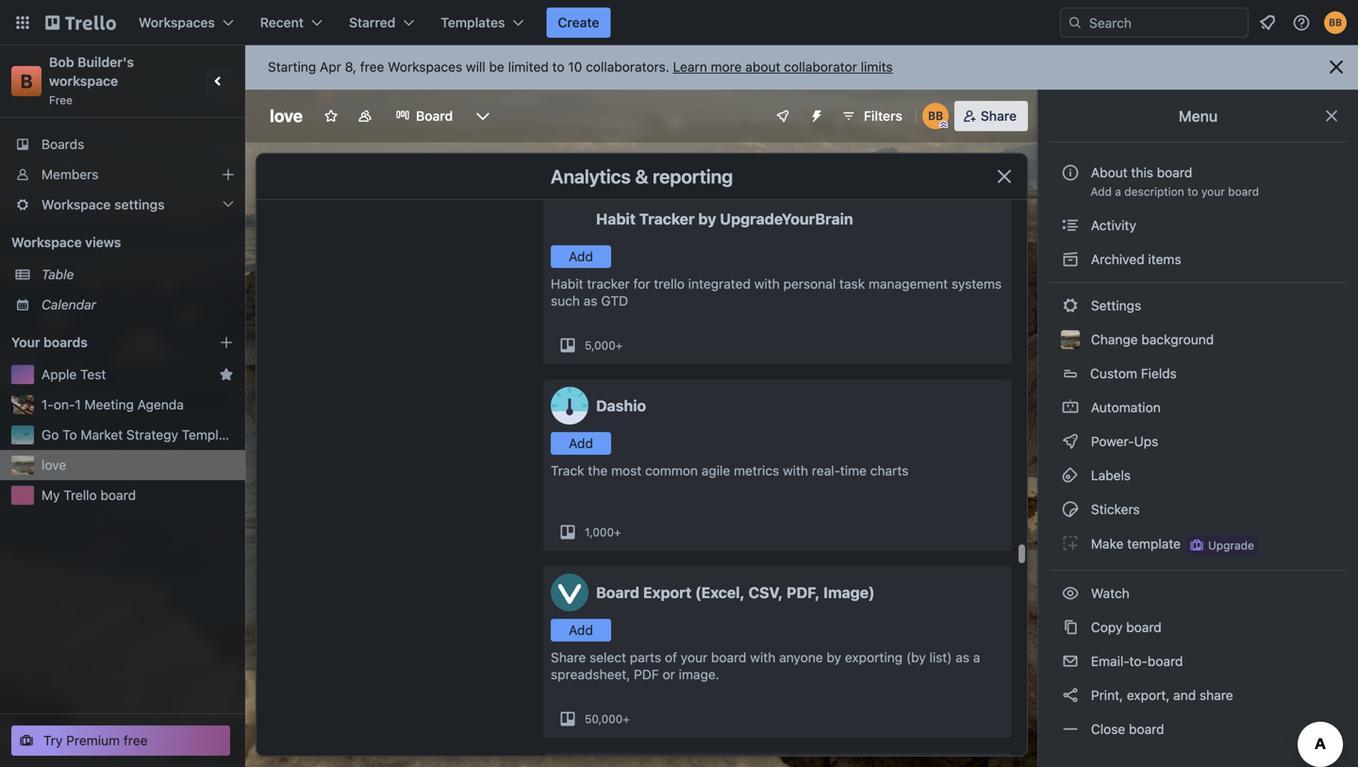 Task type: locate. For each thing, give the bounding box(es) containing it.
agenda
[[137, 397, 184, 412]]

bob builder (bobbuilder40) image right open information menu icon
[[1325, 11, 1347, 34]]

free right 8,
[[360, 59, 384, 75]]

board link
[[384, 101, 464, 131]]

bob builder's workspace link
[[49, 54, 137, 89]]

back to home image
[[45, 8, 116, 38]]

1 sm image from the top
[[1061, 216, 1080, 235]]

as
[[584, 293, 598, 309], [956, 650, 970, 665]]

b
[[20, 70, 33, 92]]

try premium free
[[43, 733, 148, 748]]

go to market strategy template
[[42, 427, 238, 443]]

share
[[1200, 687, 1234, 703]]

0 vertical spatial +
[[616, 339, 623, 352]]

make
[[1091, 536, 1124, 552]]

add up tracker
[[569, 249, 593, 264]]

go
[[42, 427, 59, 443]]

board inside 'board' link
[[416, 108, 453, 124]]

your up activity link
[[1202, 185, 1225, 198]]

workspaces up workspace navigation collapse icon on the left top
[[139, 15, 215, 30]]

2 sm image from the top
[[1061, 250, 1080, 269]]

free inside try premium free button
[[124, 733, 148, 748]]

by right tracker
[[699, 210, 717, 228]]

a inside "about this board add a description to your board"
[[1115, 185, 1122, 198]]

anyone
[[780, 650, 823, 665]]

1 vertical spatial workspace
[[11, 234, 82, 250]]

try premium free button
[[11, 726, 230, 756]]

1 horizontal spatial bob builder (bobbuilder40) image
[[1325, 11, 1347, 34]]

sm image inside watch link
[[1061, 584, 1080, 603]]

sm image
[[1061, 398, 1080, 417], [1061, 466, 1080, 485], [1061, 500, 1080, 519], [1061, 534, 1080, 553], [1061, 618, 1080, 637], [1061, 686, 1080, 705], [1061, 720, 1080, 739]]

this member is an admin of this board. image
[[940, 121, 948, 129]]

free right premium
[[124, 733, 148, 748]]

image)
[[824, 584, 875, 601]]

to left 10
[[553, 59, 565, 75]]

about this board add a description to your board
[[1091, 165, 1260, 198]]

1 horizontal spatial a
[[1115, 185, 1122, 198]]

agile
[[702, 463, 731, 478]]

upgradeyourbrain
[[720, 210, 854, 228]]

add for dashio
[[569, 435, 593, 451]]

1 vertical spatial to
[[1188, 185, 1199, 198]]

0 vertical spatial with
[[755, 276, 780, 292]]

most
[[611, 463, 642, 478]]

board up image.
[[711, 650, 747, 665]]

1,000 +
[[585, 526, 621, 539]]

0 vertical spatial your
[[1202, 185, 1225, 198]]

sm image left archived
[[1061, 250, 1080, 269]]

1 horizontal spatial your
[[1202, 185, 1225, 198]]

with left anyone on the bottom of the page
[[750, 650, 776, 665]]

automation
[[1088, 400, 1161, 415]]

board inside share select parts of your board with anyone by exporting (by list) as a spreadsheet, pdf or image.
[[711, 650, 747, 665]]

1 vertical spatial with
[[783, 463, 809, 478]]

5 sm image from the top
[[1061, 618, 1080, 637]]

of
[[665, 650, 677, 665]]

0 vertical spatial add button
[[551, 245, 611, 268]]

management
[[869, 276, 948, 292]]

share inside button
[[981, 108, 1017, 124]]

0 horizontal spatial by
[[699, 210, 717, 228]]

1 add button from the top
[[551, 245, 611, 268]]

1 horizontal spatial free
[[360, 59, 384, 75]]

stickers
[[1088, 501, 1140, 517]]

sm image inside stickers link
[[1061, 500, 1080, 519]]

or
[[663, 667, 675, 682]]

with left personal on the right
[[755, 276, 780, 292]]

+ down gtd
[[616, 339, 623, 352]]

0 horizontal spatial share
[[551, 650, 586, 665]]

your boards with 5 items element
[[11, 331, 191, 354]]

0 horizontal spatial free
[[124, 733, 148, 748]]

sm image left the watch
[[1061, 584, 1080, 603]]

1 horizontal spatial habit
[[596, 210, 636, 228]]

copy
[[1091, 619, 1123, 635]]

builder's
[[77, 54, 134, 70]]

as inside share select parts of your board with anyone by exporting (by list) as a spreadsheet, pdf or image.
[[956, 650, 970, 665]]

0 vertical spatial habit
[[596, 210, 636, 228]]

members link
[[0, 159, 245, 190]]

gtd
[[601, 293, 629, 309]]

habit inside habit tracker for trello integrated with personal task management systems such as gtd
[[551, 276, 584, 292]]

2 vertical spatial +
[[623, 712, 630, 726]]

with for board export (excel, csv, pdf, image)
[[750, 650, 776, 665]]

1 horizontal spatial board
[[596, 584, 640, 601]]

sm image for print, export, and share
[[1061, 686, 1080, 705]]

1 horizontal spatial by
[[827, 650, 842, 665]]

such
[[551, 293, 580, 309]]

1 vertical spatial habit
[[551, 276, 584, 292]]

4 sm image from the top
[[1061, 534, 1080, 553]]

7 sm image from the top
[[1061, 720, 1080, 739]]

copy board link
[[1050, 612, 1347, 643]]

share for share
[[981, 108, 1017, 124]]

track the most common agile metrics with real-time charts
[[551, 463, 909, 478]]

sm image left copy
[[1061, 618, 1080, 637]]

50,000 +
[[585, 712, 630, 726]]

workspaces inside popup button
[[139, 15, 215, 30]]

3 sm image from the top
[[1061, 296, 1080, 315]]

6 sm image from the top
[[1061, 652, 1080, 671]]

board left customize views "image"
[[416, 108, 453, 124]]

change background
[[1088, 332, 1214, 347]]

workspace up table on the top
[[11, 234, 82, 250]]

close
[[1091, 721, 1126, 737]]

description
[[1125, 185, 1185, 198]]

sm image for activity
[[1061, 216, 1080, 235]]

5 sm image from the top
[[1061, 584, 1080, 603]]

sm image left make
[[1061, 534, 1080, 553]]

6 sm image from the top
[[1061, 686, 1080, 705]]

love left 'star or unstar board' icon at the top of page
[[270, 106, 303, 126]]

sm image left stickers
[[1061, 500, 1080, 519]]

add up track
[[569, 435, 593, 451]]

sm image left settings
[[1061, 296, 1080, 315]]

with inside habit tracker for trello integrated with personal task management systems such as gtd
[[755, 276, 780, 292]]

with inside share select parts of your board with anyone by exporting (by list) as a spreadsheet, pdf or image.
[[750, 650, 776, 665]]

your
[[11, 334, 40, 350]]

sm image inside settings link
[[1061, 296, 1080, 315]]

0 horizontal spatial board
[[416, 108, 453, 124]]

boards
[[43, 334, 88, 350]]

a
[[1115, 185, 1122, 198], [973, 650, 981, 665]]

4 sm image from the top
[[1061, 432, 1080, 451]]

workspaces button
[[127, 8, 245, 38]]

0 horizontal spatial to
[[553, 59, 565, 75]]

habit tracker by upgradeyourbrain
[[596, 210, 854, 228]]

change background link
[[1050, 325, 1347, 355]]

0 vertical spatial to
[[553, 59, 565, 75]]

1 vertical spatial free
[[124, 733, 148, 748]]

1 vertical spatial board
[[596, 584, 640, 601]]

workspace down members
[[42, 197, 111, 212]]

add up select
[[569, 622, 593, 638]]

your inside share select parts of your board with anyone by exporting (by list) as a spreadsheet, pdf or image.
[[681, 650, 708, 665]]

sm image inside power-ups link
[[1061, 432, 1080, 451]]

star or unstar board image
[[324, 109, 339, 124]]

sm image left "print,"
[[1061, 686, 1080, 705]]

search image
[[1068, 15, 1083, 30]]

automation link
[[1050, 393, 1347, 423]]

limited
[[508, 59, 549, 75]]

customize views image
[[474, 107, 493, 125]]

add button up tracker
[[551, 245, 611, 268]]

3 add button from the top
[[551, 619, 611, 642]]

sm image left email-
[[1061, 652, 1080, 671]]

archived items
[[1088, 251, 1182, 267]]

+ down most
[[614, 526, 621, 539]]

sm image inside labels link
[[1061, 466, 1080, 485]]

your
[[1202, 185, 1225, 198], [681, 650, 708, 665]]

bob builder (bobbuilder40) image
[[1325, 11, 1347, 34], [923, 103, 949, 129]]

0 vertical spatial love
[[270, 106, 303, 126]]

0 horizontal spatial as
[[584, 293, 598, 309]]

sm image inside email-to-board link
[[1061, 652, 1080, 671]]

0 horizontal spatial love
[[42, 457, 66, 473]]

2 sm image from the top
[[1061, 466, 1080, 485]]

habit down analytics on the top left of page
[[596, 210, 636, 228]]

habit up such
[[551, 276, 584, 292]]

collaborators.
[[586, 59, 670, 75]]

share for share select parts of your board with anyone by exporting (by list) as a spreadsheet, pdf or image.
[[551, 650, 586, 665]]

sm image inside activity link
[[1061, 216, 1080, 235]]

with left the real-
[[783, 463, 809, 478]]

share up 'spreadsheet,'
[[551, 650, 586, 665]]

love up my
[[42, 457, 66, 473]]

upgrade
[[1209, 539, 1255, 552]]

1 horizontal spatial workspaces
[[388, 59, 463, 75]]

sm image inside copy board link
[[1061, 618, 1080, 637]]

as right the list)
[[956, 650, 970, 665]]

workspace settings
[[42, 197, 165, 212]]

add down about on the top of the page
[[1091, 185, 1112, 198]]

1 vertical spatial love
[[42, 457, 66, 473]]

on-
[[54, 397, 75, 412]]

1 vertical spatial as
[[956, 650, 970, 665]]

0 vertical spatial workspaces
[[139, 15, 215, 30]]

sm image left labels at the right of page
[[1061, 466, 1080, 485]]

power-ups
[[1088, 434, 1162, 449]]

0 vertical spatial a
[[1115, 185, 1122, 198]]

personal
[[784, 276, 836, 292]]

labels link
[[1050, 460, 1347, 491]]

0 horizontal spatial habit
[[551, 276, 584, 292]]

2 add button from the top
[[551, 432, 611, 455]]

workspaces up 'board' link
[[388, 59, 463, 75]]

settings
[[114, 197, 165, 212]]

1 sm image from the top
[[1061, 398, 1080, 417]]

workspaces
[[139, 15, 215, 30], [388, 59, 463, 75]]

8,
[[345, 59, 357, 75]]

sm image inside print, export, and share link
[[1061, 686, 1080, 705]]

2 vertical spatial add button
[[551, 619, 611, 642]]

bob
[[49, 54, 74, 70]]

&
[[635, 165, 649, 187]]

sm image for watch
[[1061, 584, 1080, 603]]

1 vertical spatial a
[[973, 650, 981, 665]]

sm image left close
[[1061, 720, 1080, 739]]

custom fields button
[[1050, 359, 1347, 389]]

board left export
[[596, 584, 640, 601]]

stickers link
[[1050, 494, 1347, 525]]

1 vertical spatial workspaces
[[388, 59, 463, 75]]

0 horizontal spatial bob builder (bobbuilder40) image
[[923, 103, 949, 129]]

sm image for make template
[[1061, 534, 1080, 553]]

sm image left activity
[[1061, 216, 1080, 235]]

+ for board
[[623, 712, 630, 726]]

sm image
[[1061, 216, 1080, 235], [1061, 250, 1080, 269], [1061, 296, 1080, 315], [1061, 432, 1080, 451], [1061, 584, 1080, 603], [1061, 652, 1080, 671]]

1 horizontal spatial to
[[1188, 185, 1199, 198]]

board export (excel, csv, pdf, image)
[[596, 584, 875, 601]]

settings
[[1088, 298, 1142, 313]]

sm image inside archived items link
[[1061, 250, 1080, 269]]

1 vertical spatial your
[[681, 650, 708, 665]]

export
[[643, 584, 692, 601]]

1 horizontal spatial as
[[956, 650, 970, 665]]

1 horizontal spatial love
[[270, 106, 303, 126]]

3 sm image from the top
[[1061, 500, 1080, 519]]

board for board export (excel, csv, pdf, image)
[[596, 584, 640, 601]]

workspace visible image
[[358, 109, 373, 124]]

sm image inside automation link
[[1061, 398, 1080, 417]]

workspace inside popup button
[[42, 197, 111, 212]]

2 vertical spatial with
[[750, 650, 776, 665]]

1 vertical spatial share
[[551, 650, 586, 665]]

board down the love link
[[101, 487, 136, 503]]

email-
[[1091, 653, 1130, 669]]

with for dashio
[[783, 463, 809, 478]]

workspace navigation collapse icon image
[[206, 68, 232, 94]]

bob builder (bobbuilder40) image right filters
[[923, 103, 949, 129]]

to up activity link
[[1188, 185, 1199, 198]]

0 horizontal spatial a
[[973, 650, 981, 665]]

0 horizontal spatial workspaces
[[139, 15, 215, 30]]

share
[[981, 108, 1017, 124], [551, 650, 586, 665]]

your up image.
[[681, 650, 708, 665]]

1 horizontal spatial share
[[981, 108, 1017, 124]]

add button up select
[[551, 619, 611, 642]]

1 vertical spatial bob builder (bobbuilder40) image
[[923, 103, 949, 129]]

with
[[755, 276, 780, 292], [783, 463, 809, 478], [750, 650, 776, 665]]

track
[[551, 463, 585, 478]]

sm image left power-
[[1061, 432, 1080, 451]]

0 vertical spatial bob builder (bobbuilder40) image
[[1325, 11, 1347, 34]]

add button up track
[[551, 432, 611, 455]]

0 vertical spatial as
[[584, 293, 598, 309]]

more
[[711, 59, 742, 75]]

by
[[699, 210, 717, 228], [827, 650, 842, 665]]

a down about on the top of the page
[[1115, 185, 1122, 198]]

a right the list)
[[973, 650, 981, 665]]

share inside share select parts of your board with anyone by exporting (by list) as a spreadsheet, pdf or image.
[[551, 650, 586, 665]]

by right anyone on the bottom of the page
[[827, 650, 842, 665]]

Search field
[[1083, 8, 1248, 37]]

0 vertical spatial board
[[416, 108, 453, 124]]

+ down 'spreadsheet,'
[[623, 712, 630, 726]]

1 vertical spatial add button
[[551, 432, 611, 455]]

0 vertical spatial share
[[981, 108, 1017, 124]]

template
[[1128, 536, 1181, 552]]

share right this member is an admin of this board. icon
[[981, 108, 1017, 124]]

recent button
[[249, 8, 334, 38]]

sm image inside 'close board' link
[[1061, 720, 1080, 739]]

watch
[[1088, 585, 1134, 601]]

learn
[[673, 59, 707, 75]]

sm image left automation
[[1061, 398, 1080, 417]]

0 horizontal spatial your
[[681, 650, 708, 665]]

0 vertical spatial workspace
[[42, 197, 111, 212]]

copy board
[[1088, 619, 1162, 635]]

1 vertical spatial by
[[827, 650, 842, 665]]

as left gtd
[[584, 293, 598, 309]]



Task type: describe. For each thing, give the bounding box(es) containing it.
0 vertical spatial free
[[360, 59, 384, 75]]

items
[[1149, 251, 1182, 267]]

limits
[[861, 59, 893, 75]]

select
[[590, 650, 627, 665]]

add inside "about this board add a description to your board"
[[1091, 185, 1112, 198]]

pdf
[[634, 667, 659, 682]]

sm image for close board
[[1061, 720, 1080, 739]]

automation image
[[802, 101, 828, 127]]

love link
[[42, 456, 234, 475]]

1,000
[[585, 526, 614, 539]]

primary element
[[0, 0, 1359, 45]]

bob builder (bobbuilder40) image inside the primary element
[[1325, 11, 1347, 34]]

starting
[[268, 59, 316, 75]]

members
[[42, 167, 99, 182]]

sm image for email-to-board
[[1061, 652, 1080, 671]]

board up description
[[1157, 165, 1193, 180]]

0 vertical spatial by
[[699, 210, 717, 228]]

filters button
[[836, 101, 908, 131]]

sm image for labels
[[1061, 466, 1080, 485]]

add button for habit tracker by upgradeyourbrain
[[551, 245, 611, 268]]

sm image for automation
[[1061, 398, 1080, 417]]

add for board export (excel, csv, pdf, image)
[[569, 622, 593, 638]]

1-
[[42, 397, 54, 412]]

activity link
[[1050, 210, 1347, 241]]

apr
[[320, 59, 341, 75]]

your inside "about this board add a description to your board"
[[1202, 185, 1225, 198]]

export,
[[1127, 687, 1170, 703]]

by inside share select parts of your board with anyone by exporting (by list) as a spreadsheet, pdf or image.
[[827, 650, 842, 665]]

workspace for workspace views
[[11, 234, 82, 250]]

starred icon image
[[219, 367, 234, 382]]

common
[[645, 463, 698, 478]]

calendar
[[42, 297, 96, 312]]

sm image for power-ups
[[1061, 432, 1080, 451]]

task
[[840, 276, 865, 292]]

10
[[568, 59, 582, 75]]

print,
[[1091, 687, 1124, 703]]

sm image for settings
[[1061, 296, 1080, 315]]

habit for habit tracker for trello integrated with personal task management systems such as gtd
[[551, 276, 584, 292]]

dashio
[[596, 397, 646, 415]]

workspace for workspace settings
[[42, 197, 111, 212]]

apple test link
[[42, 365, 211, 384]]

print, export, and share link
[[1050, 680, 1347, 710]]

add button for dashio
[[551, 432, 611, 455]]

exporting
[[845, 650, 903, 665]]

board down export,
[[1129, 721, 1165, 737]]

share button
[[955, 101, 1028, 131]]

this
[[1132, 165, 1154, 180]]

share select parts of your board with anyone by exporting (by list) as a spreadsheet, pdf or image.
[[551, 650, 981, 682]]

collaborator
[[784, 59, 858, 75]]

power-
[[1091, 434, 1135, 449]]

to inside "about this board add a description to your board"
[[1188, 185, 1199, 198]]

will
[[466, 59, 486, 75]]

template
[[182, 427, 238, 443]]

Board name text field
[[260, 101, 312, 131]]

1
[[75, 397, 81, 412]]

watch link
[[1050, 578, 1347, 609]]

b link
[[11, 66, 42, 96]]

archived items link
[[1050, 244, 1347, 275]]

sm image for stickers
[[1061, 500, 1080, 519]]

reporting
[[653, 165, 733, 187]]

create button
[[547, 8, 611, 38]]

archived
[[1091, 251, 1145, 267]]

starred
[[349, 15, 396, 30]]

filters
[[864, 108, 903, 124]]

templates
[[441, 15, 505, 30]]

5,000
[[585, 339, 616, 352]]

board up to-
[[1127, 619, 1162, 635]]

metrics
[[734, 463, 780, 478]]

recent
[[260, 15, 304, 30]]

go to market strategy template link
[[42, 426, 238, 444]]

as inside habit tracker for trello integrated with personal task management systems such as gtd
[[584, 293, 598, 309]]

market
[[81, 427, 123, 443]]

free
[[49, 93, 73, 107]]

5,000 +
[[585, 339, 623, 352]]

fields
[[1141, 366, 1177, 381]]

open information menu image
[[1293, 13, 1311, 32]]

close board link
[[1050, 714, 1347, 744]]

pdf,
[[787, 584, 820, 601]]

the
[[588, 463, 608, 478]]

trello
[[654, 276, 685, 292]]

apple
[[42, 367, 77, 382]]

a inside share select parts of your board with anyone by exporting (by list) as a spreadsheet, pdf or image.
[[973, 650, 981, 665]]

upgrade button
[[1186, 534, 1259, 557]]

about
[[746, 59, 781, 75]]

1 vertical spatial +
[[614, 526, 621, 539]]

1-on-1 meeting agenda link
[[42, 395, 234, 414]]

my
[[42, 487, 60, 503]]

sm image for archived items
[[1061, 250, 1080, 269]]

premium
[[66, 733, 120, 748]]

analytics & reporting
[[551, 165, 733, 187]]

sm image for copy board
[[1061, 618, 1080, 637]]

add for habit tracker by upgradeyourbrain
[[569, 249, 593, 264]]

to-
[[1130, 653, 1148, 669]]

add button for board export (excel, csv, pdf, image)
[[551, 619, 611, 642]]

print, export, and share
[[1088, 687, 1234, 703]]

table
[[42, 267, 74, 282]]

board up print, export, and share
[[1148, 653, 1184, 669]]

board up activity link
[[1229, 185, 1260, 198]]

email-to-board link
[[1050, 646, 1347, 676]]

habit tracker for trello integrated with personal task management systems such as gtd
[[551, 276, 1002, 309]]

love inside text box
[[270, 106, 303, 126]]

power ups image
[[776, 109, 791, 124]]

0 notifications image
[[1257, 11, 1279, 34]]

habit for habit tracker by upgradeyourbrain
[[596, 210, 636, 228]]

be
[[489, 59, 505, 75]]

board for board
[[416, 108, 453, 124]]

list)
[[930, 650, 952, 665]]

table link
[[42, 265, 234, 284]]

labels
[[1088, 468, 1131, 483]]

systems
[[952, 276, 1002, 292]]

and
[[1174, 687, 1197, 703]]

workspace
[[49, 73, 118, 89]]

my trello board link
[[42, 486, 234, 505]]

your boards
[[11, 334, 88, 350]]

close board
[[1088, 721, 1165, 737]]

add board image
[[219, 335, 234, 350]]

ups
[[1135, 434, 1159, 449]]

+ for habit
[[616, 339, 623, 352]]



Task type: vqa. For each thing, say whether or not it's contained in the screenshot.
collections
no



